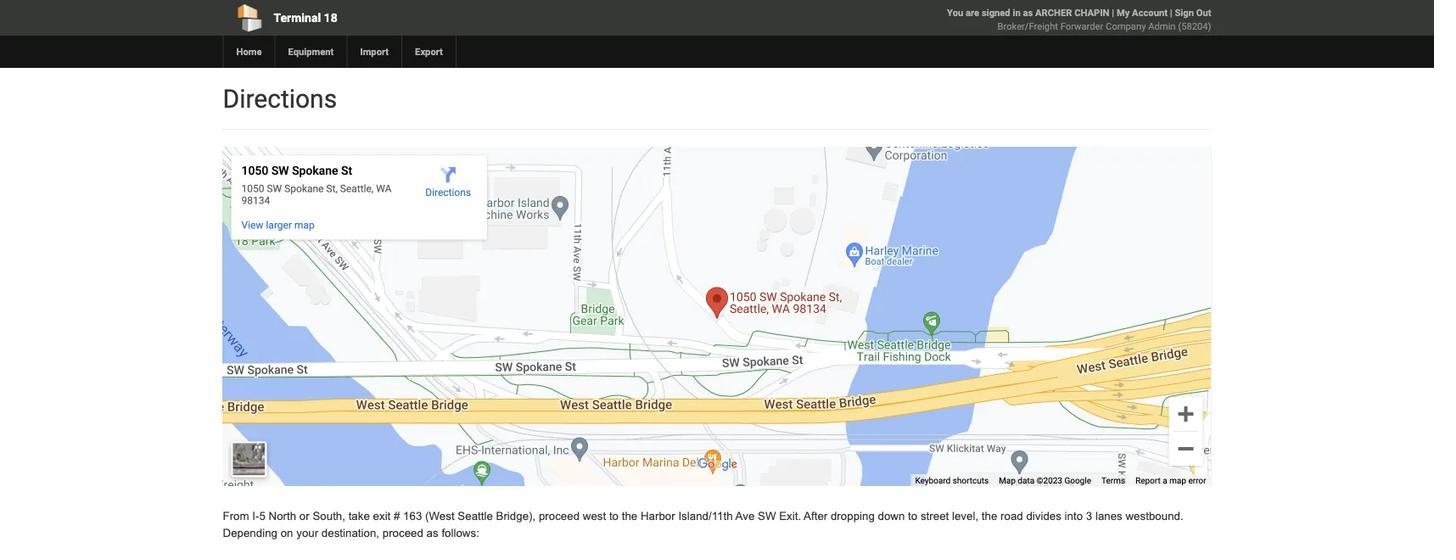 Task type: vqa. For each thing, say whether or not it's contained in the screenshot.
left the proceed
yes



Task type: locate. For each thing, give the bounding box(es) containing it.
as inside you are signed in as archer chapin | my account | sign out broker/freight forwarder company admin (58204)
[[1023, 7, 1033, 18]]

bridge),
[[496, 510, 536, 523]]

as right in
[[1023, 7, 1033, 18]]

in
[[1013, 7, 1021, 18]]

you are signed in as archer chapin | my account | sign out broker/freight forwarder company admin (58204)
[[947, 7, 1211, 32]]

2 to from the left
[[908, 510, 918, 523]]

0 horizontal spatial proceed
[[382, 527, 423, 540]]

| left sign at the top of the page
[[1170, 7, 1172, 18]]

export
[[415, 46, 443, 57]]

westbound.
[[1126, 510, 1184, 523]]

equipment link
[[275, 36, 347, 68]]

0 horizontal spatial to
[[609, 510, 619, 523]]

sign out link
[[1175, 7, 1211, 18]]

|
[[1112, 7, 1114, 18], [1170, 7, 1172, 18]]

from
[[223, 510, 249, 523]]

the left road
[[982, 510, 997, 523]]

from i-5 north or south, take exit # 163 (west seattle bridge), proceed west to the harbor island/11th ave sw exit. after dropping down to street level, the road divides into 3 lanes westbound. depending on your destination, proceed as follows:
[[223, 510, 1184, 540]]

equipment
[[288, 46, 334, 57]]

out
[[1196, 7, 1211, 18]]

the left harbor
[[622, 510, 638, 523]]

2 | from the left
[[1170, 7, 1172, 18]]

my
[[1117, 7, 1130, 18]]

1 horizontal spatial |
[[1170, 7, 1172, 18]]

are
[[966, 7, 979, 18]]

the
[[622, 510, 638, 523], [982, 510, 997, 523]]

road
[[1001, 510, 1023, 523]]

as inside from i-5 north or south, take exit # 163 (west seattle bridge), proceed west to the harbor island/11th ave sw exit. after dropping down to street level, the road divides into 3 lanes westbound. depending on your destination, proceed as follows:
[[427, 527, 438, 540]]

home link
[[223, 36, 275, 68]]

south,
[[313, 510, 345, 523]]

as
[[1023, 7, 1033, 18], [427, 527, 438, 540]]

0 vertical spatial proceed
[[539, 510, 580, 523]]

2 the from the left
[[982, 510, 997, 523]]

1 to from the left
[[609, 510, 619, 523]]

depending
[[223, 527, 277, 540]]

1 horizontal spatial as
[[1023, 7, 1033, 18]]

north
[[269, 510, 296, 523]]

proceed left west
[[539, 510, 580, 523]]

0 horizontal spatial as
[[427, 527, 438, 540]]

1 vertical spatial as
[[427, 527, 438, 540]]

terminal 18 link
[[223, 0, 620, 36]]

exit
[[373, 510, 391, 523]]

1 horizontal spatial to
[[908, 510, 918, 523]]

to
[[609, 510, 619, 523], [908, 510, 918, 523]]

proceed down '#'
[[382, 527, 423, 540]]

island/11th
[[678, 510, 733, 523]]

0 horizontal spatial the
[[622, 510, 638, 523]]

to right down
[[908, 510, 918, 523]]

| left my
[[1112, 7, 1114, 18]]

broker/freight
[[998, 21, 1058, 32]]

or
[[299, 510, 310, 523]]

#
[[394, 510, 400, 523]]

as down (west
[[427, 527, 438, 540]]

terminal
[[274, 11, 321, 25]]

archer
[[1035, 7, 1072, 18]]

0 vertical spatial as
[[1023, 7, 1033, 18]]

export link
[[402, 36, 456, 68]]

i-
[[252, 510, 259, 523]]

1 vertical spatial proceed
[[382, 527, 423, 540]]

lanes
[[1096, 510, 1123, 523]]

0 horizontal spatial |
[[1112, 7, 1114, 18]]

1 horizontal spatial the
[[982, 510, 997, 523]]

import
[[360, 46, 389, 57]]

proceed
[[539, 510, 580, 523], [382, 527, 423, 540]]

divides
[[1026, 510, 1062, 523]]

terminal 18
[[274, 11, 337, 25]]

level,
[[952, 510, 979, 523]]

to right west
[[609, 510, 619, 523]]

west
[[583, 510, 606, 523]]



Task type: describe. For each thing, give the bounding box(es) containing it.
follows:
[[442, 527, 479, 540]]

sign
[[1175, 7, 1194, 18]]

chapin
[[1075, 7, 1110, 18]]

company
[[1106, 21, 1146, 32]]

3
[[1086, 510, 1092, 523]]

(west
[[425, 510, 455, 523]]

ave
[[735, 510, 755, 523]]

signed
[[982, 7, 1010, 18]]

5
[[259, 510, 266, 523]]

1 the from the left
[[622, 510, 638, 523]]

on
[[281, 527, 293, 540]]

you
[[947, 7, 963, 18]]

admin
[[1148, 21, 1176, 32]]

18
[[324, 11, 337, 25]]

after
[[804, 510, 828, 523]]

destination,
[[321, 527, 379, 540]]

street
[[921, 510, 949, 523]]

harbor
[[641, 510, 675, 523]]

1 | from the left
[[1112, 7, 1114, 18]]

take
[[348, 510, 370, 523]]

directions
[[223, 84, 337, 114]]

exit.
[[779, 510, 801, 523]]

sw
[[758, 510, 776, 523]]

import link
[[347, 36, 402, 68]]

1 horizontal spatial proceed
[[539, 510, 580, 523]]

account
[[1132, 7, 1168, 18]]

forwarder
[[1061, 21, 1103, 32]]

down
[[878, 510, 905, 523]]

(58204)
[[1178, 21, 1211, 32]]

into
[[1065, 510, 1083, 523]]

seattle
[[458, 510, 493, 523]]

my account link
[[1117, 7, 1168, 18]]

dropping
[[831, 510, 875, 523]]

home
[[236, 46, 262, 57]]

your
[[296, 527, 318, 540]]

163
[[403, 510, 422, 523]]



